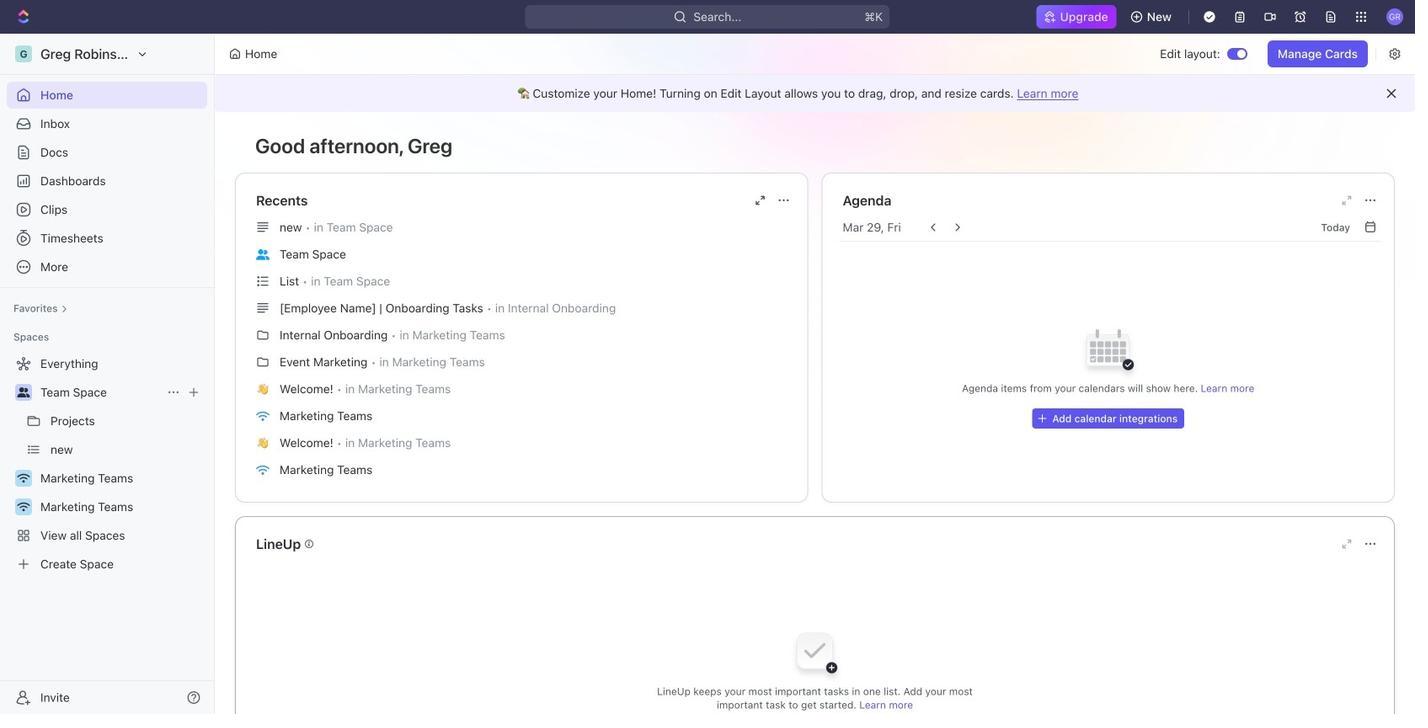 Task type: vqa. For each thing, say whether or not it's contained in the screenshot.
the top WIFI icon
yes



Task type: locate. For each thing, give the bounding box(es) containing it.
alert
[[215, 75, 1416, 112]]

wifi image
[[17, 474, 30, 484]]

sidebar navigation
[[0, 34, 218, 715]]

greg robinson's workspace, , element
[[15, 46, 32, 62]]

tree inside sidebar navigation
[[7, 351, 207, 578]]

tree
[[7, 351, 207, 578]]

wifi image
[[17, 502, 30, 512]]



Task type: describe. For each thing, give the bounding box(es) containing it.
user group image
[[17, 388, 30, 398]]



